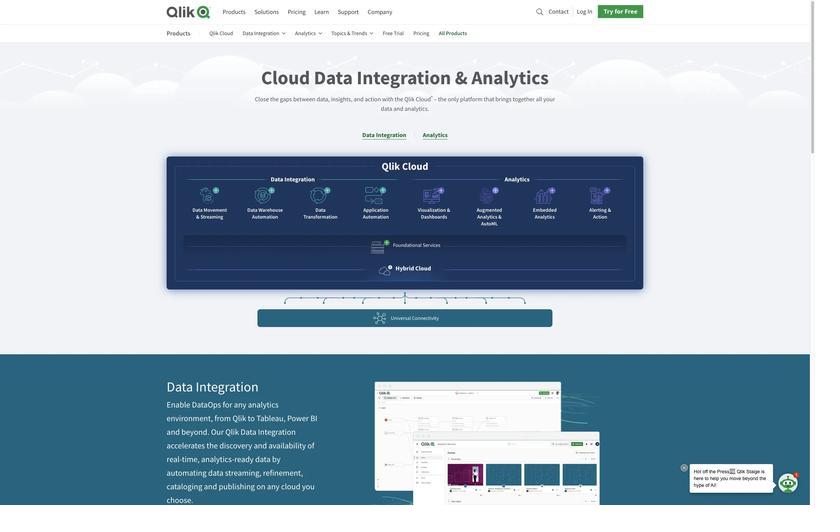 Task type: locate. For each thing, give the bounding box(es) containing it.
2 horizontal spatial data
[[381, 105, 392, 113]]

0 horizontal spatial automation
[[252, 214, 278, 221]]

embedded analytics button
[[521, 185, 569, 223]]

of
[[308, 442, 315, 452]]

1 horizontal spatial data
[[255, 455, 271, 465]]

qlik inside products menu bar
[[210, 30, 219, 37]]

0 vertical spatial data integration link
[[243, 25, 286, 42]]

& inside data movement & streaming
[[196, 214, 200, 221]]

analytics.
[[405, 105, 429, 113]]

close the gaps between data, insights, and action with the qlik cloud ®
[[255, 95, 433, 104]]

and up accelerates
[[167, 428, 180, 438]]

pricing
[[288, 8, 306, 16], [414, 30, 430, 37]]

any right on
[[267, 483, 280, 493]]

bi
[[311, 414, 318, 424]]

any left analytics
[[234, 401, 246, 411]]

and right cataloging at the left bottom of the page
[[204, 483, 217, 493]]

0 horizontal spatial data
[[208, 469, 224, 479]]

automation
[[252, 214, 278, 221], [363, 214, 389, 221]]

& right 'automl'
[[499, 214, 502, 221]]

0 horizontal spatial qlik cloud
[[210, 30, 233, 37]]

analytics inside embedded analytics
[[535, 214, 555, 221]]

data down analytics-
[[208, 469, 224, 479]]

& inside augmented analytics & automl
[[499, 214, 502, 221]]

warehouse
[[259, 207, 283, 214]]

1 horizontal spatial free
[[625, 7, 638, 16]]

products up qlik cloud link
[[223, 8, 246, 16]]

close
[[255, 96, 269, 104]]

0 horizontal spatial pricing
[[288, 8, 306, 16]]

the left gaps on the top
[[270, 96, 279, 104]]

qlik cloud inside products menu bar
[[210, 30, 233, 37]]

cloud data integration & analytics
[[261, 65, 549, 91]]

1 horizontal spatial products
[[223, 8, 246, 16]]

learn link
[[315, 6, 329, 18]]

pricing link left learn link
[[288, 6, 306, 18]]

0 horizontal spatial analytics link
[[295, 25, 322, 42]]

data inside enable dataops for any analytics environment, from qlik to tableau, power bi and beyond. our qlik data integration accelerates the discovery and availability of real-time, analytics-ready data by automating data streaming, refinement, cataloging and publishing on any cloud you choose.
[[241, 428, 256, 438]]

pricing inside products menu bar
[[414, 30, 430, 37]]

products inside menu bar
[[223, 8, 246, 16]]

& inside "alerting & action"
[[608, 207, 611, 214]]

alerting
[[590, 207, 607, 214]]

0 vertical spatial pricing link
[[288, 6, 306, 18]]

data
[[243, 30, 253, 37], [314, 65, 353, 91], [362, 131, 375, 139], [271, 176, 283, 184], [193, 207, 203, 214], [247, 207, 258, 214], [316, 207, 326, 214], [167, 379, 193, 396], [241, 428, 256, 438]]

company
[[368, 8, 392, 16]]

integration inside products menu bar
[[254, 30, 280, 37]]

2 automation from the left
[[363, 214, 389, 221]]

0 horizontal spatial pricing link
[[288, 6, 306, 18]]

data movement & streaming
[[193, 207, 227, 221]]

embedded analytics
[[533, 207, 557, 221]]

cloud inside close the gaps between data, insights, and action with the qlik cloud ®
[[416, 96, 431, 104]]

0 vertical spatial free
[[625, 7, 638, 16]]

action
[[594, 214, 608, 221]]

0 vertical spatial for
[[615, 7, 624, 16]]

for inside enable dataops for any analytics environment, from qlik to tableau, power bi and beyond. our qlik data integration accelerates the discovery and availability of real-time, analytics-ready data by automating data streaming, refinement, cataloging and publishing on any cloud you choose.
[[223, 401, 232, 411]]

1 horizontal spatial automation
[[363, 214, 389, 221]]

integration
[[254, 30, 280, 37], [357, 65, 451, 91], [376, 131, 407, 139], [285, 176, 315, 184], [196, 379, 259, 396], [258, 428, 296, 438]]

1 horizontal spatial analytics link
[[423, 131, 448, 140]]

data transformation button
[[297, 185, 345, 223]]

data inside 'data transformation'
[[316, 207, 326, 214]]

free right the try
[[625, 7, 638, 16]]

all
[[536, 96, 542, 104]]

1 horizontal spatial any
[[267, 483, 280, 493]]

visualization & dashboards button
[[410, 185, 458, 223]]

together
[[513, 96, 535, 104]]

data inside data movement & streaming
[[193, 207, 203, 214]]

action
[[365, 96, 381, 104]]

1 horizontal spatial data integration link
[[362, 131, 407, 140]]

go to the home page. image
[[167, 5, 210, 19]]

0 horizontal spatial products
[[167, 29, 190, 37]]

for
[[615, 7, 624, 16], [223, 401, 232, 411]]

all products link
[[439, 25, 467, 42]]

and inside close the gaps between data, insights, and action with the qlik cloud ®
[[354, 96, 364, 104]]

0 horizontal spatial free
[[383, 30, 393, 37]]

1 vertical spatial any
[[267, 483, 280, 493]]

try for free link
[[598, 5, 644, 18]]

try
[[604, 7, 614, 16]]

0 vertical spatial qlik cloud
[[210, 30, 233, 37]]

hybrid
[[396, 265, 414, 273]]

refinement,
[[263, 469, 303, 479]]

1 vertical spatial free
[[383, 30, 393, 37]]

for right the try
[[615, 7, 624, 16]]

pricing inside qlik main element
[[288, 8, 306, 16]]

trends
[[352, 30, 367, 37]]

0 horizontal spatial for
[[223, 401, 232, 411]]

you
[[302, 483, 315, 493]]

& inside visualization & dashboards
[[447, 207, 450, 214]]

company link
[[368, 6, 392, 18]]

0 horizontal spatial any
[[234, 401, 246, 411]]

1 horizontal spatial for
[[615, 7, 624, 16]]

®
[[431, 95, 433, 100]]

1 vertical spatial pricing
[[414, 30, 430, 37]]

menu bar
[[223, 6, 392, 18]]

qlik cloud link
[[210, 25, 233, 42]]

1 horizontal spatial qlik cloud
[[382, 160, 429, 174]]

analytics-
[[201, 455, 235, 465]]

& left streaming
[[196, 214, 200, 221]]

augmented analytics & automl button
[[466, 185, 514, 230]]

embedded
[[533, 207, 557, 214]]

the down 'our'
[[207, 442, 218, 452]]

trial
[[394, 30, 404, 37]]

cloud
[[281, 483, 301, 493]]

2 horizontal spatial products
[[446, 30, 467, 37]]

0 horizontal spatial data integration link
[[243, 25, 286, 42]]

products down go to the home page. image
[[167, 29, 190, 37]]

data inside – the only platform that brings together all your data and analytics.
[[381, 105, 392, 113]]

pricing left learn link
[[288, 8, 306, 16]]

pricing link left all
[[414, 25, 430, 42]]

0 vertical spatial analytics link
[[295, 25, 322, 42]]

&
[[347, 30, 351, 37], [455, 65, 468, 91], [447, 207, 450, 214], [608, 207, 611, 214], [196, 214, 200, 221], [499, 214, 502, 221]]

data,
[[317, 96, 330, 104]]

1 vertical spatial qlik cloud
[[382, 160, 429, 174]]

and left analytics.
[[394, 105, 404, 113]]

1 vertical spatial pricing link
[[414, 25, 430, 42]]

for up from
[[223, 401, 232, 411]]

analytics link down learn
[[295, 25, 322, 42]]

menu bar containing products
[[223, 6, 392, 18]]

pricing left all
[[414, 30, 430, 37]]

the right –
[[438, 96, 447, 104]]

1 automation from the left
[[252, 214, 278, 221]]

and
[[354, 96, 364, 104], [394, 105, 404, 113], [167, 428, 180, 438], [254, 442, 267, 452], [204, 483, 217, 493]]

with
[[382, 96, 394, 104]]

& inside topics & trends link
[[347, 30, 351, 37]]

and inside – the only platform that brings together all your data and analytics.
[[394, 105, 404, 113]]

data movement & streaming button
[[186, 185, 234, 223]]

menu bar inside qlik main element
[[223, 6, 392, 18]]

foundational services button
[[183, 236, 627, 258]]

cataloging
[[167, 483, 202, 493]]

services
[[423, 242, 441, 249]]

augmented analytics & automl
[[477, 207, 502, 228]]

any
[[234, 401, 246, 411], [267, 483, 280, 493]]

application
[[364, 207, 389, 214]]

try for free
[[604, 7, 638, 16]]

solutions link
[[255, 6, 279, 18]]

1 vertical spatial for
[[223, 401, 232, 411]]

data left "by"
[[255, 455, 271, 465]]

support
[[338, 8, 359, 16]]

products right all
[[446, 30, 467, 37]]

free inside products menu bar
[[383, 30, 393, 37]]

& right visualization at the top right of page
[[447, 207, 450, 214]]

products
[[223, 8, 246, 16], [167, 29, 190, 37], [446, 30, 467, 37]]

topics & trends
[[332, 30, 367, 37]]

analytics link down analytics.
[[423, 131, 448, 140]]

0 vertical spatial data
[[381, 105, 392, 113]]

streaming,
[[225, 469, 262, 479]]

choose.
[[167, 496, 193, 506]]

0 vertical spatial pricing
[[288, 8, 306, 16]]

& right alerting
[[608, 207, 611, 214]]

qlik inside close the gaps between data, insights, and action with the qlik cloud ®
[[405, 96, 415, 104]]

1 horizontal spatial pricing
[[414, 30, 430, 37]]

automl
[[481, 221, 498, 228]]

discovery
[[220, 442, 252, 452]]

& up only on the right top
[[455, 65, 468, 91]]

solutions
[[255, 8, 279, 16]]

data down with
[[381, 105, 392, 113]]

& right topics
[[347, 30, 351, 37]]

free left trial
[[383, 30, 393, 37]]

data integration
[[243, 30, 280, 37], [362, 131, 407, 139], [271, 176, 315, 184], [167, 379, 259, 396]]

for inside qlik main element
[[615, 7, 624, 16]]

2 vertical spatial data
[[208, 469, 224, 479]]

qlik cloud
[[210, 30, 233, 37], [382, 160, 429, 174]]

and left action
[[354, 96, 364, 104]]

dataops
[[192, 401, 221, 411]]



Task type: describe. For each thing, give the bounding box(es) containing it.
the inside enable dataops for any analytics environment, from qlik to tableau, power bi and beyond. our qlik data integration accelerates the discovery and availability of real-time, analytics-ready data by automating data streaming, refinement, cataloging and publishing on any cloud you choose.
[[207, 442, 218, 452]]

contact
[[549, 8, 569, 16]]

universal connectivity
[[391, 315, 439, 322]]

tableau,
[[257, 414, 286, 424]]

topics & trends link
[[332, 25, 373, 42]]

integration inside enable dataops for any analytics environment, from qlik to tableau, power bi and beyond. our qlik data integration accelerates the discovery and availability of real-time, analytics-ready data by automating data streaming, refinement, cataloging and publishing on any cloud you choose.
[[258, 428, 296, 438]]

enable dataops for any analytics environment, from qlik to tableau, power bi and beyond. our qlik data integration accelerates the discovery and availability of real-time, analytics-ready data by automating data streaming, refinement, cataloging and publishing on any cloud you choose.
[[167, 401, 318, 506]]

pricing for the rightmost pricing link
[[414, 30, 430, 37]]

hybrid cloud button
[[379, 264, 431, 276]]

products inside all products link
[[446, 30, 467, 37]]

1 vertical spatial data integration link
[[362, 131, 407, 140]]

cloud inside button
[[416, 265, 431, 273]]

between
[[293, 96, 316, 104]]

log in link
[[577, 6, 593, 17]]

and right "discovery"
[[254, 442, 267, 452]]

data integration inside products menu bar
[[243, 30, 280, 37]]

contact link
[[549, 6, 569, 17]]

support link
[[338, 6, 359, 18]]

the right with
[[395, 96, 403, 104]]

time,
[[182, 455, 200, 465]]

insights,
[[331, 96, 353, 104]]

hybrid cloud
[[396, 265, 431, 273]]

data warehouse automation button
[[241, 185, 289, 223]]

foundational
[[393, 242, 422, 249]]

brings
[[496, 96, 512, 104]]

from
[[215, 414, 231, 424]]

topics
[[332, 30, 346, 37]]

platform
[[460, 96, 483, 104]]

free trial
[[383, 30, 404, 37]]

products link
[[223, 6, 246, 18]]

our
[[211, 428, 224, 438]]

1 vertical spatial data
[[255, 455, 271, 465]]

application automation
[[363, 207, 389, 221]]

the inside – the only platform that brings together all your data and analytics.
[[438, 96, 447, 104]]

dashboards
[[421, 214, 447, 221]]

alerting & action
[[590, 207, 611, 221]]

automating
[[167, 469, 207, 479]]

log
[[577, 8, 587, 16]]

1 vertical spatial analytics link
[[423, 131, 448, 140]]

products menu bar
[[167, 25, 477, 42]]

on
[[257, 483, 266, 493]]

transformation
[[304, 214, 338, 221]]

environment,
[[167, 414, 213, 424]]

analytics inside products menu bar
[[295, 30, 316, 37]]

movement
[[204, 207, 227, 214]]

data inside products menu bar
[[243, 30, 253, 37]]

power
[[287, 414, 309, 424]]

ready
[[235, 455, 254, 465]]

gaps
[[280, 96, 292, 104]]

beyond.
[[182, 428, 209, 438]]

visualization
[[418, 207, 446, 214]]

automation inside data warehouse automation
[[252, 214, 278, 221]]

enable
[[167, 401, 190, 411]]

all products
[[439, 30, 467, 37]]

application automation button
[[352, 185, 400, 223]]

accelerates
[[167, 442, 205, 452]]

pricing for left pricing link
[[288, 8, 306, 16]]

0 vertical spatial any
[[234, 401, 246, 411]]

alerting & action button
[[577, 185, 624, 223]]

in
[[588, 8, 593, 16]]

only
[[448, 96, 459, 104]]

connectivity
[[412, 315, 439, 322]]

learn
[[315, 8, 329, 16]]

analytics inside augmented analytics & automl
[[478, 214, 498, 221]]

to
[[248, 414, 255, 424]]

streaming
[[201, 214, 223, 221]]

analytics
[[248, 401, 279, 411]]

augmented
[[477, 207, 502, 214]]

– the only platform that brings together all your data and analytics.
[[381, 96, 555, 113]]

by
[[272, 455, 281, 465]]

data transformation
[[304, 207, 338, 221]]

that
[[484, 96, 494, 104]]

cloud inside products menu bar
[[220, 30, 233, 37]]

products for products menu bar
[[167, 29, 190, 37]]

data warehouse automation
[[247, 207, 283, 221]]

data inside data warehouse automation
[[247, 207, 258, 214]]

qlik main element
[[223, 5, 644, 18]]

–
[[434, 96, 437, 104]]

data integration image
[[370, 380, 602, 506]]

universal
[[391, 315, 411, 322]]

products for products link
[[223, 8, 246, 16]]

all
[[439, 30, 445, 37]]

real-
[[167, 455, 182, 465]]

free inside qlik main element
[[625, 7, 638, 16]]

foundational services
[[393, 242, 441, 249]]

free trial link
[[383, 25, 404, 42]]

1 horizontal spatial pricing link
[[414, 25, 430, 42]]



Task type: vqa. For each thing, say whether or not it's contained in the screenshot.
Data Integration & Analytics Glossary - Hero Image
no



